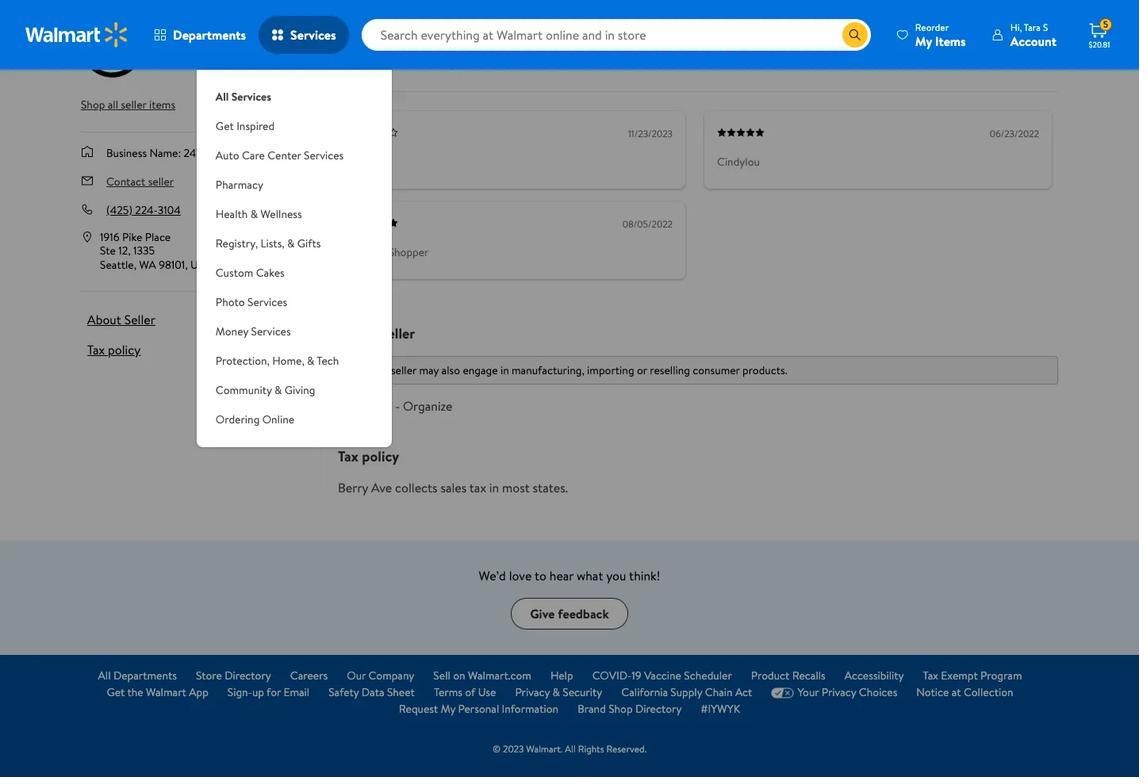 Task type: locate. For each thing, give the bounding box(es) containing it.
& down 'help'
[[553, 685, 560, 701]]

12,
[[118, 243, 131, 259]]

in right tax
[[489, 479, 499, 497]]

0 horizontal spatial tax
[[87, 341, 105, 359]]

my
[[915, 32, 932, 50], [441, 702, 455, 717]]

in for tax
[[489, 479, 499, 497]]

1 horizontal spatial my
[[915, 32, 932, 50]]

0 horizontal spatial my
[[441, 702, 455, 717]]

1 vertical spatial tax
[[338, 447, 359, 467]]

we'd love to hear what you think!
[[479, 568, 660, 585]]

0 horizontal spatial seller
[[121, 96, 146, 112]]

tax down ordering online dropdown button
[[338, 447, 359, 467]]

cakes
[[256, 265, 285, 281]]

email
[[284, 685, 310, 701]]

0 vertical spatial all
[[216, 89, 229, 105]]

custom cakes button
[[197, 259, 392, 288]]

2 vertical spatial seller
[[391, 363, 417, 379]]

1 vertical spatial all
[[98, 668, 111, 684]]

covid-19 vaccine scheduler link
[[592, 668, 732, 685]]

pharmacy button
[[197, 171, 392, 200]]

information
[[502, 702, 559, 717]]

care
[[242, 148, 265, 163]]

Walmart Site-Wide search field
[[361, 19, 871, 51]]

shop all seller items link
[[81, 96, 175, 112]]

seller up the tax policy button
[[124, 311, 155, 328]]

& right health
[[250, 206, 258, 222]]

0 vertical spatial my
[[915, 32, 932, 50]]

0 vertical spatial ave
[[371, 398, 392, 415]]

0 vertical spatial in
[[501, 363, 509, 379]]

give feedback
[[530, 605, 609, 623]]

tax policy down berry ave - organize
[[338, 447, 399, 467]]

0 horizontal spatial shop
[[81, 96, 105, 112]]

services up protection, home, & tech
[[251, 324, 291, 340]]

brand shop directory
[[578, 702, 682, 717]]

0 vertical spatial seller
[[121, 96, 146, 112]]

manufacturing,
[[512, 363, 585, 379]]

brand
[[578, 702, 606, 717]]

1 horizontal spatial seller
[[148, 173, 174, 189]]

0 horizontal spatial directory
[[225, 668, 271, 684]]

0 vertical spatial policy
[[108, 341, 141, 359]]

1 vertical spatial in
[[489, 479, 499, 497]]

directory up sign-
[[225, 668, 271, 684]]

positive
[[195, 40, 232, 56]]

seller right this
[[391, 363, 417, 379]]

& inside dropdown button
[[307, 353, 315, 369]]

services up all services 'link'
[[290, 26, 336, 44]]

& left tech
[[307, 353, 315, 369]]

1 berry from the top
[[338, 398, 368, 415]]

67%
[[96, 33, 129, 60]]

data
[[362, 685, 384, 701]]

0 horizontal spatial in
[[489, 479, 499, 497]]

1 horizontal spatial all
[[216, 89, 229, 105]]

shop left all on the top left of the page
[[81, 96, 105, 112]]

items
[[935, 32, 966, 50]]

services down cakes
[[247, 294, 287, 310]]

ave for collects
[[371, 479, 392, 497]]

1 vertical spatial berry
[[338, 479, 368, 497]]

1 vertical spatial ave
[[371, 479, 392, 497]]

(425) 224-3104
[[106, 202, 181, 218]]

in right engage
[[501, 363, 509, 379]]

money services button
[[197, 317, 392, 347]]

1335
[[133, 243, 155, 259]]

1 ave from the top
[[371, 398, 392, 415]]

states.
[[533, 479, 568, 497]]

1 privacy from the left
[[515, 685, 550, 701]]

community & giving button
[[197, 376, 392, 405]]

1 horizontal spatial privacy
[[822, 685, 856, 701]]

departments
[[173, 26, 246, 44], [113, 668, 177, 684]]

0 horizontal spatial all
[[98, 668, 111, 684]]

privacy choices icon image
[[771, 688, 794, 699]]

2 berry from the top
[[338, 479, 368, 497]]

app
[[189, 685, 209, 701]]

in
[[501, 363, 509, 379], [489, 479, 499, 497]]

organize
[[403, 398, 453, 415]]

tax policy
[[87, 341, 141, 359], [338, 447, 399, 467]]

ordering online
[[216, 412, 294, 428]]

collects
[[395, 479, 438, 497]]

1 horizontal spatial get
[[216, 118, 234, 134]]

0 vertical spatial berry
[[338, 398, 368, 415]]

hi, tara s account
[[1010, 20, 1057, 50]]

money services
[[216, 324, 291, 340]]

1 vertical spatial seller
[[148, 173, 174, 189]]

privacy inside your privacy choices link
[[822, 685, 856, 701]]

berry left -
[[338, 398, 368, 415]]

wa
[[139, 257, 156, 273]]

2 privacy from the left
[[822, 685, 856, 701]]

Search search field
[[361, 19, 871, 51]]

all inside 'link'
[[216, 89, 229, 105]]

0
[[1042, 3, 1049, 19]]

privacy right "your"
[[822, 685, 856, 701]]

1916 pike place ste 12, 1335 seattle, wa 98101 , us
[[100, 229, 204, 273]]

1 vertical spatial directory
[[635, 702, 682, 717]]

help
[[551, 668, 573, 684]]

0 horizontal spatial policy
[[108, 341, 141, 359]]

privacy up information
[[515, 685, 550, 701]]

collection
[[964, 685, 1014, 701]]

at
[[952, 685, 961, 701]]

seller for this
[[391, 363, 417, 379]]

get inside 'get inspired' dropdown button
[[216, 118, 234, 134]]

0 vertical spatial tax
[[87, 341, 105, 359]]

your privacy choices
[[798, 685, 898, 701]]

services inside 'link'
[[231, 89, 271, 105]]

services up inspired
[[231, 89, 271, 105]]

& left giving
[[275, 382, 282, 398]]

contact
[[106, 173, 145, 189]]

2 vertical spatial tax
[[923, 668, 939, 684]]

about seller up the tax policy button
[[87, 311, 155, 328]]

request
[[399, 702, 438, 717]]

notice at collection link
[[917, 685, 1014, 702]]

& left the gifts
[[287, 236, 295, 251]]

giving
[[285, 382, 315, 398]]

covid-19 vaccine scheduler
[[592, 668, 732, 684]]

my left 'items'
[[915, 32, 932, 50]]

give feedback button
[[511, 598, 628, 630]]

about seller button
[[81, 311, 162, 328]]

0 horizontal spatial privacy
[[515, 685, 550, 701]]

cindylou
[[717, 154, 760, 170]]

1 horizontal spatial about
[[338, 324, 376, 344]]

seller right all on the top left of the page
[[121, 96, 146, 112]]

help link
[[551, 668, 573, 685]]

scheduler
[[684, 668, 732, 684]]

0 vertical spatial get
[[216, 118, 234, 134]]

0 horizontal spatial seller
[[124, 311, 155, 328]]

0 horizontal spatial get
[[107, 685, 125, 701]]

policy down about seller button
[[108, 341, 141, 359]]

all up get the walmart app link
[[98, 668, 111, 684]]

about seller up this
[[338, 324, 415, 344]]

supply
[[671, 685, 702, 701]]

1 horizontal spatial seller
[[380, 324, 415, 344]]

my down terms
[[441, 702, 455, 717]]

importing
[[587, 363, 634, 379]]

of
[[465, 685, 475, 701]]

0 vertical spatial tax policy
[[87, 341, 141, 359]]

the
[[127, 685, 143, 701]]

services inside dropdown button
[[290, 26, 336, 44]]

ave left the 'collects'
[[371, 479, 392, 497]]

all up the get inspired
[[216, 89, 229, 105]]

contact seller
[[106, 173, 174, 189]]

1 horizontal spatial tax policy
[[338, 447, 399, 467]]

all for all services
[[216, 89, 229, 105]]

about
[[87, 311, 121, 328], [338, 324, 376, 344]]

1 horizontal spatial in
[[501, 363, 509, 379]]

1 vertical spatial tax policy
[[338, 447, 399, 467]]

pharmacy
[[216, 177, 263, 193]]

11/23/2023
[[628, 127, 673, 141]]

2 ave from the top
[[371, 479, 392, 497]]

1 vertical spatial get
[[107, 685, 125, 701]]

2 horizontal spatial tax
[[923, 668, 939, 684]]

sell on walmart.com link
[[433, 668, 531, 685]]

seller up this
[[380, 324, 415, 344]]

policy up the 'collects'
[[362, 447, 399, 467]]

all left rights
[[565, 743, 576, 756]]

reorder my items
[[915, 20, 966, 50]]

reserved.
[[606, 743, 647, 756]]

hi,
[[1010, 20, 1022, 34]]

2 horizontal spatial seller
[[391, 363, 417, 379]]

tax up notice
[[923, 668, 939, 684]]

services inside "dropdown button"
[[251, 324, 291, 340]]

feedback
[[558, 605, 609, 623]]

about up tech
[[338, 324, 376, 344]]

tax
[[87, 341, 105, 359], [338, 447, 359, 467], [923, 668, 939, 684]]

shop right brand
[[609, 702, 633, 717]]

1 horizontal spatial policy
[[362, 447, 399, 467]]

privacy & security
[[515, 685, 602, 701]]

seller
[[121, 96, 146, 112], [148, 173, 174, 189], [391, 363, 417, 379]]

1 horizontal spatial tax
[[338, 447, 359, 467]]

2 horizontal spatial all
[[565, 743, 576, 756]]

berry left the 'collects'
[[338, 479, 368, 497]]

ave left -
[[371, 398, 392, 415]]

for
[[267, 685, 281, 701]]

privacy & security link
[[515, 685, 602, 702]]

seller down name:
[[148, 173, 174, 189]]

tax down about seller button
[[87, 341, 105, 359]]

directory down california
[[635, 702, 682, 717]]

privacy
[[515, 685, 550, 701], [822, 685, 856, 701]]

account
[[1010, 32, 1057, 50]]

1 vertical spatial shop
[[609, 702, 633, 717]]

terms of use
[[434, 685, 496, 701]]

sort
[[421, 55, 441, 71]]

1 vertical spatial my
[[441, 702, 455, 717]]

name:
[[149, 145, 181, 161]]

get up products
[[216, 118, 234, 134]]

get left the
[[107, 685, 125, 701]]

1 horizontal spatial shop
[[609, 702, 633, 717]]

0 vertical spatial departments
[[173, 26, 246, 44]]

departments button
[[141, 16, 259, 54]]

tax policy down about seller button
[[87, 341, 141, 359]]

1 horizontal spatial about seller
[[338, 324, 415, 344]]

-
[[395, 398, 400, 415]]

berry for berry ave collects sales tax in most states.
[[338, 479, 368, 497]]

1 horizontal spatial directory
[[635, 702, 682, 717]]

products
[[204, 145, 247, 161]]

walmart
[[146, 685, 186, 701]]

health & wellness button
[[197, 200, 392, 229]]

0 vertical spatial shop
[[81, 96, 105, 112]]

seattle,
[[100, 257, 137, 273]]

about up the tax policy button
[[87, 311, 121, 328]]



Task type: vqa. For each thing, say whether or not it's contained in the screenshot.
FASHION
no



Task type: describe. For each thing, give the bounding box(es) containing it.
services for money services
[[251, 324, 291, 340]]

tax inside tax exempt program get the walmart app
[[923, 668, 939, 684]]

request my personal information link
[[399, 702, 559, 718]]

|
[[462, 55, 464, 71]]

all services
[[216, 89, 271, 105]]

use
[[478, 685, 496, 701]]

brand shop directory link
[[578, 702, 682, 718]]

all departments link
[[98, 668, 177, 685]]

on
[[453, 668, 465, 684]]

,
[[185, 257, 188, 273]]

engage
[[463, 363, 498, 379]]

ste
[[100, 243, 116, 259]]

in for engage
[[501, 363, 509, 379]]

tax policy button
[[81, 341, 147, 359]]

items
[[149, 96, 175, 112]]

reorder
[[915, 20, 949, 34]]

home,
[[272, 353, 304, 369]]

auto care center services
[[216, 148, 344, 163]]

pike
[[122, 229, 142, 245]]

product
[[751, 668, 790, 684]]

online
[[262, 412, 294, 428]]

& for privacy
[[553, 685, 560, 701]]

auto
[[216, 148, 239, 163]]

06/23/2022
[[990, 127, 1039, 141]]

california supply chain act
[[621, 685, 752, 701]]

this seller may also engage in manufacturing, importing or reselling consumer products.
[[370, 363, 787, 379]]

what
[[577, 568, 603, 585]]

& for health
[[250, 206, 258, 222]]

services right center
[[304, 148, 344, 163]]

get inside tax exempt program get the walmart app
[[107, 685, 125, 701]]

gifts
[[297, 236, 321, 251]]

most
[[502, 479, 530, 497]]

all departments
[[98, 668, 177, 684]]

0 horizontal spatial tax policy
[[87, 341, 141, 359]]

overall positive rating
[[157, 40, 266, 56]]

224-
[[135, 202, 158, 218]]

get inspired
[[216, 118, 275, 134]]

(425)
[[106, 202, 132, 218]]

reviews
[[348, 55, 389, 72]]

tax exempt program get the walmart app
[[107, 668, 1022, 701]]

2 vertical spatial all
[[565, 743, 576, 756]]

registry, lists, & gifts button
[[197, 229, 392, 259]]

& for community
[[275, 382, 282, 398]]

or
[[637, 363, 647, 379]]

choices
[[859, 685, 898, 701]]

my inside notice at collection request my personal information
[[441, 702, 455, 717]]

photo services button
[[197, 288, 392, 317]]

privacy inside "privacy & security" link
[[515, 685, 550, 701]]

money
[[216, 324, 248, 340]]

hear
[[550, 568, 574, 585]]

auto care center services button
[[197, 141, 392, 171]]

19
[[632, 668, 641, 684]]

#iywyk link
[[701, 702, 740, 718]]

accessibility link
[[845, 668, 904, 685]]

up
[[252, 685, 264, 701]]

0 horizontal spatial about seller
[[87, 311, 155, 328]]

products.
[[743, 363, 787, 379]]

seller for contact
[[148, 173, 174, 189]]

notice
[[917, 685, 949, 701]]

sheet
[[387, 685, 415, 701]]

ave for -
[[371, 398, 392, 415]]

services for photo services
[[247, 294, 287, 310]]

my inside reorder my items
[[915, 32, 932, 50]]

business
[[106, 145, 147, 161]]

tax
[[469, 479, 486, 497]]

we'd
[[479, 568, 506, 585]]

5
[[1103, 18, 1109, 31]]

departments inside popup button
[[173, 26, 246, 44]]

#iywyk
[[701, 702, 740, 717]]

may
[[419, 363, 439, 379]]

by
[[444, 55, 456, 71]]

berry for berry ave - organize
[[338, 398, 368, 415]]

exempt
[[941, 668, 978, 684]]

program
[[981, 668, 1022, 684]]

protection,
[[216, 353, 270, 369]]

search icon image
[[849, 29, 861, 41]]

0 horizontal spatial about
[[87, 311, 121, 328]]

think!
[[629, 568, 660, 585]]

your privacy choices link
[[771, 685, 898, 702]]

08/05/2022
[[623, 218, 673, 231]]

0 vertical spatial directory
[[225, 668, 271, 684]]

s
[[1043, 20, 1048, 34]]

tech
[[317, 353, 339, 369]]

$20.81
[[1089, 39, 1110, 50]]

product recalls
[[751, 668, 826, 684]]

accessibility
[[845, 668, 904, 684]]

5 $20.81
[[1089, 18, 1110, 50]]

careers
[[290, 668, 328, 684]]

contact seller button
[[106, 173, 174, 189]]

community
[[216, 382, 272, 398]]

photo
[[216, 294, 245, 310]]

sell on walmart.com
[[433, 668, 531, 684]]

3 reviews
[[338, 55, 389, 72]]

1
[[698, 3, 702, 19]]

vaccine
[[644, 668, 681, 684]]

walmart image
[[25, 22, 129, 48]]

pawleysshopper
[[351, 245, 429, 261]]

1 vertical spatial policy
[[362, 447, 399, 467]]

(425) 224-3104 link
[[106, 202, 181, 218]]

services for all services
[[231, 89, 271, 105]]

to
[[535, 568, 547, 585]]

berry ave collects sales tax in most states.
[[338, 479, 568, 497]]

llc
[[250, 145, 268, 161]]

custom cakes
[[216, 265, 285, 281]]

tax exempt program link
[[923, 668, 1022, 685]]

98101
[[159, 257, 185, 273]]

our company link
[[347, 668, 414, 685]]

all for all departments
[[98, 668, 111, 684]]

all services link
[[197, 70, 392, 112]]

1 vertical spatial departments
[[113, 668, 177, 684]]



